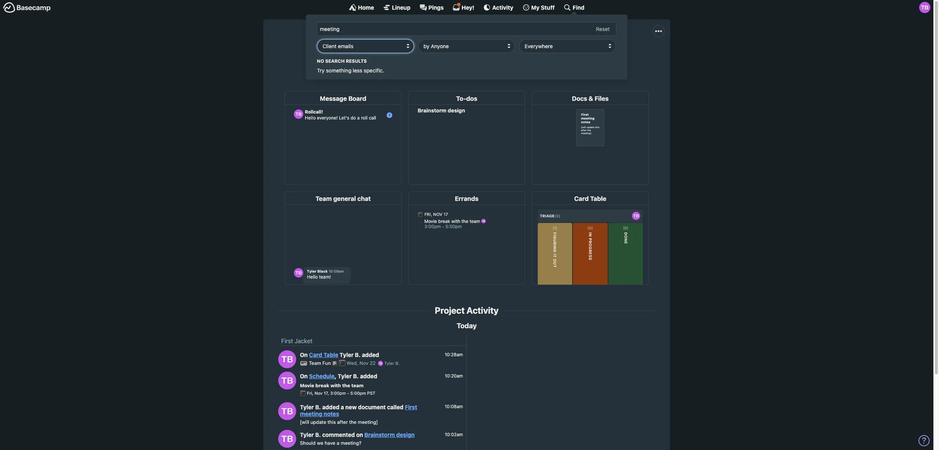Task type: locate. For each thing, give the bounding box(es) containing it.
and
[[501, 51, 511, 58], [530, 51, 540, 58]]

rabits
[[484, 51, 500, 58]]

1 horizontal spatial colors!
[[586, 51, 605, 58]]

1 horizontal spatial nov
[[360, 361, 369, 367]]

of right jacket
[[403, 51, 408, 58]]

tyler for tyler b. added a new document called
[[300, 404, 314, 411]]

b. for tyler b. commented on brainstorm design
[[315, 432, 321, 439]]

1 on from the top
[[300, 352, 308, 359]]

schedule
[[309, 374, 335, 380]]

activity
[[493, 4, 514, 11], [467, 306, 499, 316]]

tyler black image for tyler b. commented on brainstorm design
[[278, 431, 296, 449]]

no search results try something less specific.
[[317, 58, 384, 74]]

first
[[434, 34, 459, 49], [281, 338, 293, 345], [405, 404, 417, 411]]

table
[[324, 352, 338, 359]]

break
[[316, 383, 329, 389]]

on up the movie
[[300, 374, 308, 380]]

added up 22
[[362, 352, 379, 359]]

nov
[[360, 361, 369, 367], [315, 391, 323, 396]]

1 vertical spatial nov
[[315, 391, 323, 396]]

the up -
[[342, 383, 350, 389]]

tyler black image
[[378, 361, 383, 367]]

activity left my in the right of the page
[[493, 4, 514, 11]]

first jacket link
[[281, 338, 313, 345]]

0 horizontal spatial colors!
[[541, 51, 560, 58]]

[will
[[300, 420, 309, 426]]

have
[[325, 441, 336, 447]]

,
[[335, 374, 337, 380]]

team fun
[[309, 361, 332, 367]]

10:08am element
[[445, 405, 463, 410]]

card
[[309, 352, 322, 359]]

[will update this after the meeting]
[[300, 420, 378, 426]]

tyler black image
[[920, 2, 931, 13], [278, 351, 296, 369], [278, 372, 296, 390], [278, 403, 296, 421], [278, 431, 296, 449]]

first for first jacket let's create the first jacket of the company! i am thinking rabits and strips and colors! a lot of colors!
[[434, 34, 459, 49]]

jacket inside first jacket let's create the first jacket of the company! i am thinking rabits and strips and colors! a lot of colors!
[[462, 34, 500, 49]]

Search for… search field
[[317, 22, 617, 36]]

tyler up the should
[[300, 432, 314, 439]]

first for first jacket
[[281, 338, 293, 345]]

1 horizontal spatial of
[[579, 51, 585, 58]]

first meeting notes
[[300, 404, 417, 418]]

jacket for first jacket
[[295, 338, 313, 345]]

and right the strips
[[530, 51, 540, 58]]

-
[[347, 391, 349, 396]]

nov inside movie break with the team fri, nov 17, 3:00pm -     5:00pm pst
[[315, 391, 323, 396]]

on
[[356, 432, 363, 439]]

a left new
[[341, 404, 344, 411]]

meeting
[[300, 411, 323, 418]]

0 vertical spatial nov
[[360, 361, 369, 367]]

first inside first meeting notes
[[405, 404, 417, 411]]

jacket up thinking
[[462, 34, 500, 49]]

b. up we
[[315, 432, 321, 439]]

something
[[326, 67, 352, 74]]

fri,
[[307, 391, 314, 396]]

find button
[[564, 4, 585, 11]]

tyler b. added a new document called
[[300, 404, 405, 411]]

b.
[[355, 352, 361, 359], [396, 362, 400, 366], [353, 374, 359, 380], [315, 404, 321, 411], [315, 432, 321, 439]]

and left the strips
[[501, 51, 511, 58]]

3:00pm
[[330, 391, 346, 396]]

the
[[363, 51, 371, 58], [410, 51, 419, 58], [342, 383, 350, 389], [349, 420, 357, 426]]

am
[[451, 51, 460, 58]]

b. up team
[[353, 374, 359, 380]]

my stuff button
[[523, 4, 555, 11]]

jacket for first jacket let's create the first jacket of the company! i am thinking rabits and strips and colors! a lot of colors!
[[462, 34, 500, 49]]

10:28am
[[445, 352, 463, 358]]

nov left the 17,
[[315, 391, 323, 396]]

activity inside main element
[[493, 4, 514, 11]]

first for first meeting notes
[[405, 404, 417, 411]]

tyler
[[340, 352, 354, 359], [384, 362, 394, 366], [338, 374, 352, 380], [300, 404, 314, 411], [300, 432, 314, 439]]

1 horizontal spatial first
[[405, 404, 417, 411]]

0 vertical spatial activity
[[493, 4, 514, 11]]

added down 22
[[360, 374, 377, 380]]

added down the 17,
[[322, 404, 340, 411]]

tyler up wed,
[[340, 352, 354, 359]]

0 vertical spatial on
[[300, 352, 308, 359]]

none reset field inside main element
[[593, 24, 614, 34]]

2 vertical spatial first
[[405, 404, 417, 411]]

tyler black image for tyler b. added
[[278, 351, 296, 369]]

colors! left a
[[541, 51, 560, 58]]

10:28am element
[[445, 352, 463, 358]]

of right lot
[[579, 51, 585, 58]]

movie break with the team fri, nov 17, 3:00pm -     5:00pm pst
[[300, 383, 376, 396]]

document
[[358, 404, 386, 411]]

the left first
[[363, 51, 371, 58]]

jacket up card
[[295, 338, 313, 345]]

my stuff
[[532, 4, 555, 11]]

1 horizontal spatial and
[[530, 51, 540, 58]]

1 vertical spatial activity
[[467, 306, 499, 316]]

0 vertical spatial added
[[362, 352, 379, 359]]

jacket
[[462, 34, 500, 49], [295, 338, 313, 345]]

the inside movie break with the team fri, nov 17, 3:00pm -     5:00pm pst
[[342, 383, 350, 389]]

None reset field
[[593, 24, 614, 34]]

on left card
[[300, 352, 308, 359]]

1 vertical spatial added
[[360, 374, 377, 380]]

tyler for tyler b. commented on brainstorm design
[[300, 432, 314, 439]]

1 horizontal spatial a
[[341, 404, 344, 411]]

added
[[362, 352, 379, 359], [360, 374, 377, 380], [322, 404, 340, 411]]

2 on from the top
[[300, 374, 308, 380]]

design
[[396, 432, 415, 439]]

the left company!
[[410, 51, 419, 58]]

0 horizontal spatial and
[[501, 51, 511, 58]]

1 horizontal spatial jacket
[[462, 34, 500, 49]]

first inside first jacket let's create the first jacket of the company! i am thinking rabits and strips and colors! a lot of colors!
[[434, 34, 459, 49]]

results
[[346, 58, 367, 64]]

on for on schedule ,       tyler b. added
[[300, 374, 308, 380]]

1 vertical spatial a
[[337, 441, 340, 447]]

try something less specific. alert
[[317, 58, 617, 74]]

first jacket let's create the first jacket of the company! i am thinking rabits and strips and colors! a lot of colors!
[[329, 34, 605, 58]]

pings
[[429, 4, 444, 11]]

1 vertical spatial jacket
[[295, 338, 313, 345]]

1 vertical spatial on
[[300, 374, 308, 380]]

on schedule ,       tyler b. added
[[300, 374, 377, 380]]

0 horizontal spatial nov
[[315, 391, 323, 396]]

a
[[341, 404, 344, 411], [337, 441, 340, 447]]

on
[[300, 352, 308, 359], [300, 374, 308, 380]]

2 horizontal spatial first
[[434, 34, 459, 49]]

lineup link
[[383, 4, 411, 11]]

colors! right lot
[[586, 51, 605, 58]]

activity up today
[[467, 306, 499, 316]]

0 vertical spatial first
[[434, 34, 459, 49]]

0 vertical spatial a
[[341, 404, 344, 411]]

0 vertical spatial jacket
[[462, 34, 500, 49]]

movie
[[300, 383, 314, 389]]

0 horizontal spatial first
[[281, 338, 293, 345]]

today
[[457, 322, 477, 330]]

b. up update
[[315, 404, 321, 411]]

pings button
[[420, 4, 444, 11]]

nov left 22
[[360, 361, 369, 367]]

thinking
[[461, 51, 483, 58]]

project activity
[[435, 306, 499, 316]]

on for on card table tyler b. added
[[300, 352, 308, 359]]

lineup
[[392, 4, 411, 11]]

22
[[370, 361, 376, 367]]

0 horizontal spatial a
[[337, 441, 340, 447]]

company!
[[420, 51, 447, 58]]

tyler down fri,
[[300, 404, 314, 411]]

of
[[403, 51, 408, 58], [579, 51, 585, 58]]

10:02am element
[[445, 432, 463, 438]]

1 vertical spatial first
[[281, 338, 293, 345]]

0 horizontal spatial of
[[403, 51, 408, 58]]

added for ,       tyler b. added
[[360, 374, 377, 380]]

0 horizontal spatial jacket
[[295, 338, 313, 345]]

tyler right tyler black image on the bottom left
[[384, 362, 394, 366]]

commented
[[322, 432, 355, 439]]

17,
[[324, 391, 329, 396]]

home
[[358, 4, 374, 11]]

home link
[[349, 4, 374, 11]]

colors!
[[541, 51, 560, 58], [586, 51, 605, 58]]

hey!
[[462, 4, 475, 11]]

first meeting notes link
[[300, 404, 417, 418]]

switch accounts image
[[3, 2, 51, 13]]

b. right tyler black image on the bottom left
[[396, 362, 400, 366]]

a right have
[[337, 441, 340, 447]]



Task type: vqa. For each thing, say whether or not it's contained in the screenshot.
SCHEDULE THIS TO POST LATER image
no



Task type: describe. For each thing, give the bounding box(es) containing it.
meeting]
[[358, 420, 378, 426]]

lot
[[567, 51, 578, 58]]

tyler for tyler b.
[[384, 362, 394, 366]]

10:02am
[[445, 432, 463, 438]]

2 colors! from the left
[[586, 51, 605, 58]]

specific.
[[364, 67, 384, 74]]

tyler b. commented on brainstorm design
[[300, 432, 415, 439]]

a for added
[[341, 404, 344, 411]]

2 vertical spatial added
[[322, 404, 340, 411]]

schedule link
[[309, 374, 335, 380]]

called
[[387, 404, 404, 411]]

i
[[448, 51, 450, 58]]

b. for tyler b. added a new document called
[[315, 404, 321, 411]]

brainstorm
[[365, 432, 395, 439]]

update
[[311, 420, 326, 426]]

stuff
[[541, 4, 555, 11]]

let's
[[329, 51, 342, 58]]

meeting?
[[341, 441, 362, 447]]

tyler right ,
[[338, 374, 352, 380]]

main element
[[0, 0, 934, 80]]

fun
[[323, 361, 331, 367]]

we
[[317, 441, 324, 447]]

card table link
[[309, 352, 338, 359]]

create
[[344, 51, 361, 58]]

movie break with the team link
[[300, 383, 364, 389]]

2 of from the left
[[579, 51, 585, 58]]

find
[[573, 4, 585, 11]]

no
[[317, 58, 324, 64]]

1 and from the left
[[501, 51, 511, 58]]

people on this project element
[[482, 59, 503, 82]]

b. up "wed, nov 22"
[[355, 352, 361, 359]]

hey! button
[[453, 3, 475, 11]]

10:20am
[[445, 374, 463, 379]]

tyler black image inside main element
[[920, 2, 931, 13]]

10:20am element
[[445, 374, 463, 379]]

first
[[373, 51, 383, 58]]

b. for tyler b.
[[396, 362, 400, 366]]

tyler black image for ,       tyler b. added
[[278, 372, 296, 390]]

team
[[352, 383, 364, 389]]

with
[[331, 383, 341, 389]]

10:08am
[[445, 405, 463, 410]]

try
[[317, 67, 325, 74]]

search
[[326, 58, 345, 64]]

project
[[435, 306, 465, 316]]

should we have a meeting?
[[300, 441, 362, 447]]

activity link
[[484, 4, 514, 11]]

1 colors! from the left
[[541, 51, 560, 58]]

a for have
[[337, 441, 340, 447]]

brainstorm design link
[[365, 432, 415, 439]]

pst
[[367, 391, 376, 396]]

wed,
[[347, 361, 358, 367]]

should
[[300, 441, 316, 447]]

wed, nov 22
[[347, 361, 377, 367]]

5:00pm
[[351, 391, 366, 396]]

2 and from the left
[[530, 51, 540, 58]]

new
[[346, 404, 357, 411]]

after
[[337, 420, 348, 426]]

first jacket
[[281, 338, 313, 345]]

added for tyler b. added
[[362, 352, 379, 359]]

tyler b.
[[383, 362, 400, 366]]

1 of from the left
[[403, 51, 408, 58]]

this
[[328, 420, 336, 426]]

less
[[353, 67, 363, 74]]

notes
[[324, 411, 339, 418]]

on card table tyler b. added
[[300, 352, 379, 359]]

a
[[561, 51, 565, 58]]

my
[[532, 4, 540, 11]]

the right the after
[[349, 420, 357, 426]]

team
[[309, 361, 321, 367]]

jacket
[[385, 51, 401, 58]]

strips
[[513, 51, 528, 58]]



